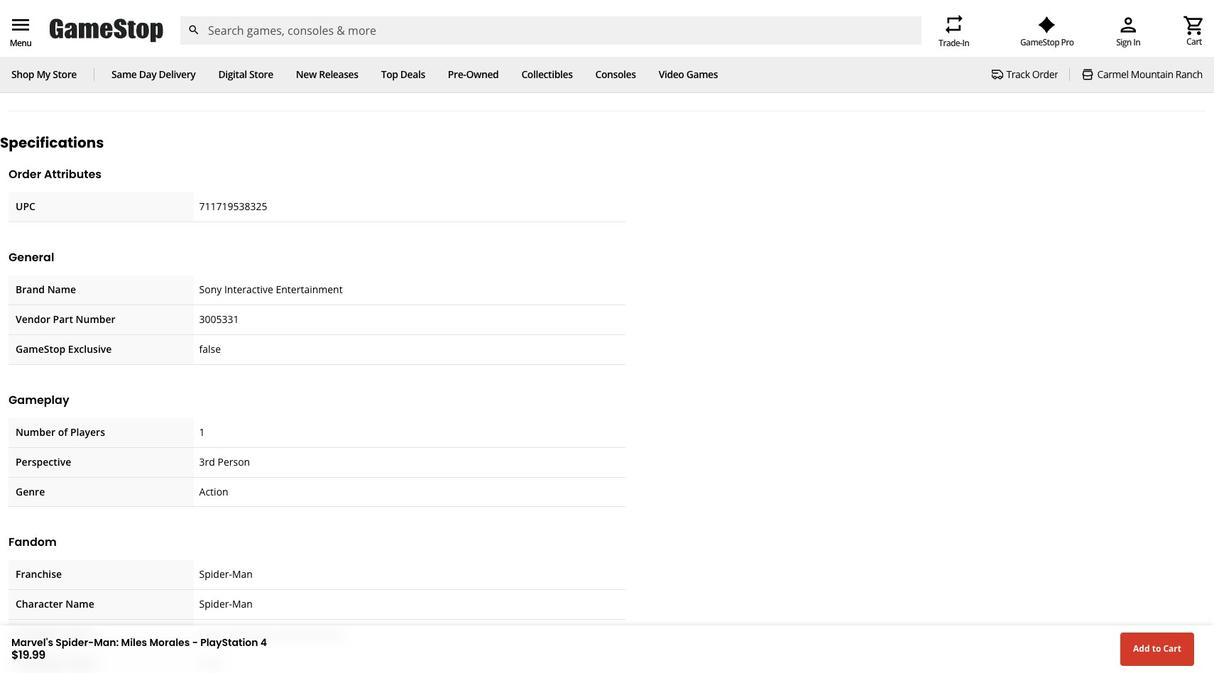 Task type: locate. For each thing, give the bounding box(es) containing it.
1 horizontal spatial store
[[249, 68, 273, 81]]

3005331
[[199, 313, 239, 326]]

1 horizontal spatial in
[[963, 37, 970, 49]]

1 vertical spatial new
[[296, 68, 317, 81]]

order up upc
[[9, 166, 41, 183]]

2 vertical spatial man
[[232, 598, 253, 611]]

great right it.
[[572, 30, 599, 45]]

general
[[9, 249, 54, 266]]

as
[[229, 0, 241, 14]]

in inside the repeat trade-in
[[963, 37, 970, 49]]

the
[[62, 0, 79, 14], [632, 0, 649, 14], [766, 0, 784, 14], [119, 14, 137, 30], [587, 14, 604, 30], [385, 30, 403, 45], [372, 45, 389, 61]]

miles inside marvel's spider-man: miles morales - playstation 4 $19.99
[[121, 636, 147, 650]]

cart inside button
[[1164, 643, 1182, 655]]

my
[[36, 68, 50, 81]]

new releases link
[[296, 68, 359, 81]]

in right "hero."
[[753, 0, 763, 14]]

in for repeat
[[963, 37, 970, 49]]

0 vertical spatial interactive
[[224, 283, 273, 296]]

0 vertical spatial entertainment
[[276, 283, 343, 296]]

1 vertical spatial number
[[16, 425, 55, 439]]

shop my store
[[11, 68, 77, 81]]

to inside button
[[1153, 643, 1162, 655]]

in down repeat
[[963, 37, 970, 49]]

1 vertical spatial entertainment
[[276, 627, 343, 641]]

exclusive
[[68, 342, 112, 356]]

owned
[[466, 68, 499, 81]]

1 vertical spatial man
[[232, 568, 253, 581]]

1 spider-man from the top
[[199, 568, 253, 581]]

spider-man for character name
[[199, 598, 253, 611]]

pre-owned
[[448, 68, 499, 81]]

store down york,
[[249, 68, 273, 81]]

consoles link
[[596, 68, 636, 81]]

his
[[415, 14, 430, 30], [673, 14, 688, 30], [305, 30, 321, 45]]

not
[[866, 53, 880, 65]]

ak,
[[911, 53, 924, 65]]

spider-man for franchise
[[199, 568, 253, 581]]

1
[[199, 425, 205, 439]]

new left 'home'
[[433, 14, 455, 30]]

interactive for brand name
[[224, 283, 273, 296]]

number up perspective
[[16, 425, 55, 439]]

1 vertical spatial spider-man
[[199, 598, 253, 611]]

order
[[1033, 68, 1059, 81], [9, 166, 41, 183]]

sony interactive entertainment for brand name
[[199, 283, 343, 296]]

3rd
[[199, 455, 215, 469]]

marvel's up home,
[[345, 0, 389, 14]]

0 vertical spatial gamestop
[[1021, 36, 1060, 48]]

cart
[[1187, 35, 1203, 47], [1164, 643, 1182, 655]]

$19.99
[[11, 647, 45, 664]]

0 horizontal spatial man:
[[94, 636, 119, 650]]

name for character name
[[66, 598, 94, 611]]

track order link
[[993, 68, 1059, 81]]

of right all on the top left of page
[[152, 45, 162, 61]]

1 horizontal spatial cart
[[1187, 35, 1203, 47]]

morales
[[490, 0, 533, 14], [293, 14, 335, 30], [150, 636, 190, 650]]

name up 'developer name'
[[64, 627, 92, 641]]

of right footsteps
[[660, 14, 670, 30]]

1 vertical spatial order
[[9, 166, 41, 183]]

0 horizontal spatial in
[[106, 14, 116, 30]]

entertainment
[[276, 283, 343, 296], [276, 627, 343, 641]]

in inside the person sign in
[[1134, 36, 1141, 48]]

the right on
[[62, 0, 79, 14]]

2 entertainment from the top
[[276, 627, 343, 641]]

1 store from the left
[[53, 68, 77, 81]]

0 horizontal spatial gamestop
[[16, 342, 65, 356]]

2 spider-man from the top
[[199, 598, 253, 611]]

vendor
[[16, 313, 50, 326]]

Search games, consoles & more search field
[[208, 16, 897, 45]]

spider- inside marvel's spider-man: miles morales - playstation 4 $19.99
[[56, 636, 94, 650]]

number
[[76, 313, 115, 326], [16, 425, 55, 439]]

adventure
[[49, 14, 103, 30]]

spider-man
[[199, 568, 253, 581], [199, 598, 253, 611]]

top deals
[[381, 68, 425, 81]]

marvel's
[[345, 0, 389, 14], [165, 45, 209, 61], [11, 636, 53, 650]]

delivery
[[159, 68, 196, 81]]

man.
[[316, 0, 343, 14]]

digital
[[218, 68, 247, 81]]

mantle
[[392, 45, 429, 61]]

you
[[595, 0, 615, 14]]

cart up "ranch"
[[1187, 35, 1203, 47]]

must left the also
[[673, 30, 700, 45]]

action
[[199, 485, 229, 498]]

3rd person
[[199, 455, 250, 469]]

interactive right '-'
[[224, 627, 273, 641]]

1 horizontal spatial great
[[760, 30, 787, 45]]

0 horizontal spatial number
[[16, 425, 55, 439]]

interactive up 3005331
[[224, 283, 273, 296]]

0 horizontal spatial cart
[[1164, 643, 1182, 655]]

streets
[[115, 0, 152, 14]]

1 sony interactive entertainment from the top
[[199, 283, 343, 296]]

sony right '-'
[[199, 627, 222, 641]]

gamestop down the vendor
[[16, 342, 65, 356]]

2 vertical spatial marvel's
[[11, 636, 53, 650]]

2 vertical spatial sony
[[199, 657, 222, 671]]

1 vertical spatial interactive
[[224, 627, 273, 641]]

1 sony from the top
[[199, 283, 222, 296]]

sony up 3005331
[[199, 283, 222, 296]]

0 horizontal spatial marvel's
[[11, 636, 53, 650]]

1 vertical spatial cart
[[1164, 643, 1182, 655]]

2 in from the left
[[574, 14, 584, 30]]

0 vertical spatial cart
[[1187, 35, 1203, 47]]

1 horizontal spatial gamestop
[[1021, 36, 1060, 48]]

person
[[1118, 13, 1140, 36]]

gamestop pro
[[1021, 36, 1074, 48]]

0 vertical spatial sony interactive entertainment
[[199, 283, 343, 296]]

2 horizontal spatial his
[[673, 14, 688, 30]]

1 horizontal spatial morales
[[293, 14, 335, 30]]

vendor part number
[[16, 313, 115, 326]]

0 vertical spatial new
[[212, 45, 236, 61]]

man
[[484, 45, 507, 61], [232, 568, 253, 581], [232, 598, 253, 611]]

2 horizontal spatial marvel's
[[345, 0, 389, 14]]

0 vertical spatial man:
[[430, 0, 457, 14]]

morales up the realizes
[[490, 0, 533, 14]]

search search field
[[180, 16, 922, 45]]

a right the as at the left top of the page
[[244, 0, 250, 14]]

miles left '-'
[[121, 636, 147, 650]]

sign
[[1117, 36, 1132, 48]]

0 vertical spatial order
[[1033, 68, 1059, 81]]

in
[[753, 0, 763, 14], [1134, 36, 1141, 48], [963, 37, 970, 49]]

man: left 'home'
[[430, 0, 457, 14]]

2 sony from the top
[[199, 627, 222, 641]]

0 vertical spatial man
[[484, 45, 507, 61]]

hi,
[[926, 53, 937, 65]]

order right track
[[1033, 68, 1059, 81]]

2 interactive from the top
[[224, 627, 273, 641]]

0 horizontal spatial his
[[305, 30, 321, 45]]

video
[[659, 68, 684, 81]]

1 horizontal spatial new
[[296, 68, 317, 81]]

must up 'new releases'
[[299, 45, 326, 61]]

new up digital
[[212, 45, 236, 61]]

upc
[[16, 200, 35, 213]]

name for developer name
[[67, 657, 96, 671]]

same day delivery link
[[111, 68, 196, 81]]

0 vertical spatial sony
[[199, 283, 222, 296]]

video games
[[659, 68, 718, 81]]

video games link
[[659, 68, 718, 81]]

0 vertical spatial number
[[76, 313, 115, 326]]

0 horizontal spatial in
[[753, 0, 763, 14]]

gamestop down the "gamestop pro icon"
[[1021, 36, 1060, 48]]

does not ship to ak, hi, pr
[[844, 53, 950, 65]]

developer name
[[16, 657, 96, 671]]

man: inside marvel's spider-man: miles morales - playstation 4 $19.99
[[94, 636, 119, 650]]

is
[[338, 14, 347, 30]]

a right when
[[70, 30, 77, 45]]

ranch
[[1176, 68, 1203, 81]]

to
[[618, 0, 629, 14], [401, 14, 412, 30], [249, 30, 259, 45], [901, 53, 909, 65], [1153, 643, 1162, 655]]

marvel's up developer
[[11, 636, 53, 650]]

man for franchise
[[232, 568, 253, 581]]

perspective
[[16, 455, 71, 469]]

1 vertical spatial sony interactive entertainment
[[199, 627, 343, 641]]

a right rise
[[688, 0, 694, 14]]

his right "destroy"
[[305, 30, 321, 45]]

gamestop
[[1021, 36, 1060, 48], [16, 342, 65, 356]]

the left footsteps
[[587, 14, 604, 30]]

aspiring
[[406, 30, 448, 45]]

1 vertical spatial sony
[[199, 627, 222, 641]]

1 entertainment from the top
[[276, 283, 343, 296]]

morales left is
[[293, 14, 335, 30]]

man: right publisher name
[[94, 636, 119, 650]]

1 horizontal spatial number
[[76, 313, 115, 326]]

name up part
[[47, 283, 76, 296]]

track order
[[1007, 68, 1059, 81]]

games
[[687, 68, 718, 81]]

rise
[[652, 0, 671, 14]]

2 sony interactive entertainment from the top
[[199, 627, 343, 641]]

take on the mean streets of manhattan as a new spider-man. marvel's spider-man: miles morales introduces you to the rise of a new hero. in the latest adventure in the spider-verse, teenager miles morales is adjusting to his new home while following in the footsteps of his mentor, peter parker. but when a fierce power struggle threatens to destroy his new home, the aspiring hero realizes that with great power, there must also come great responsibility. to save all of marvel's new york, miles must take up the mantle of spider-man and own it.
[[17, 0, 806, 61]]

1 horizontal spatial marvel's
[[165, 45, 209, 61]]

sony interactive entertainment for publisher name
[[199, 627, 343, 641]]

his up mantle
[[415, 14, 430, 30]]

to right add
[[1153, 643, 1162, 655]]

name down publisher name
[[67, 657, 96, 671]]

1 horizontal spatial in
[[574, 14, 584, 30]]

to left ak,
[[901, 53, 909, 65]]

1 horizontal spatial his
[[415, 14, 430, 30]]

1 interactive from the top
[[224, 283, 273, 296]]

0 horizontal spatial great
[[572, 30, 599, 45]]

-
[[192, 636, 198, 650]]

2 horizontal spatial in
[[1134, 36, 1141, 48]]

name up publisher name
[[66, 598, 94, 611]]

save
[[110, 45, 134, 61]]

destroy
[[262, 30, 302, 45]]

home
[[458, 14, 489, 30]]

his right rise
[[673, 14, 688, 30]]

character
[[16, 598, 63, 611]]

spider-
[[278, 0, 316, 14], [392, 0, 430, 14], [140, 14, 177, 30], [446, 45, 484, 61], [199, 568, 232, 581], [199, 598, 232, 611], [56, 636, 94, 650]]

0 horizontal spatial new
[[212, 45, 236, 61]]

2 store from the left
[[249, 68, 273, 81]]

top deals link
[[381, 68, 425, 81]]

0 horizontal spatial order
[[9, 166, 41, 183]]

in right 'sign'
[[1134, 36, 1141, 48]]

store right my
[[53, 68, 77, 81]]

1 vertical spatial man:
[[94, 636, 119, 650]]

new left the releases
[[296, 68, 317, 81]]

sony down the playstation in the left of the page
[[199, 657, 222, 671]]

0 horizontal spatial store
[[53, 68, 77, 81]]

interactive
[[224, 283, 273, 296], [224, 627, 273, 641]]

introduces
[[536, 0, 592, 14]]

person sign in
[[1117, 13, 1141, 48]]

entertainment for publisher name
[[276, 627, 343, 641]]

new
[[212, 45, 236, 61], [296, 68, 317, 81]]

name for brand name
[[47, 283, 76, 296]]

1 horizontal spatial man:
[[430, 0, 457, 14]]

marvel's up delivery
[[165, 45, 209, 61]]

1 vertical spatial gamestop
[[16, 342, 65, 356]]

it.
[[559, 45, 569, 61]]

digital store
[[218, 68, 273, 81]]

shopping_cart cart
[[1184, 14, 1206, 47]]

consoles
[[596, 68, 636, 81]]

man: inside take on the mean streets of manhattan as a new spider-man. marvel's spider-man: miles morales introduces you to the rise of a new hero. in the latest adventure in the spider-verse, teenager miles morales is adjusting to his new home while following in the footsteps of his mentor, peter parker. but when a fierce power struggle threatens to destroy his new home, the aspiring hero realizes that with great power, there must also come great responsibility. to save all of marvel's new york, miles must take up the mantle of spider-man and own it.
[[430, 0, 457, 14]]

trade-
[[939, 37, 963, 49]]

number up exclusive
[[76, 313, 115, 326]]

cart right add
[[1164, 643, 1182, 655]]

the right peter
[[766, 0, 784, 14]]

publisher
[[16, 627, 61, 641]]

brand name
[[16, 283, 76, 296]]

publisher name
[[16, 627, 92, 641]]

morales left '-'
[[150, 636, 190, 650]]

0 vertical spatial spider-man
[[199, 568, 253, 581]]

gamestop exclusive
[[16, 342, 112, 356]]

0 horizontal spatial morales
[[150, 636, 190, 650]]

great right come at the top right of the page
[[760, 30, 787, 45]]



Task type: vqa. For each thing, say whether or not it's contained in the screenshot.


Task type: describe. For each thing, give the bounding box(es) containing it.
there
[[642, 30, 670, 45]]

manhattan
[[168, 0, 226, 14]]

miles right york,
[[269, 45, 296, 61]]

marvel's spider-man: miles morales - playstation 4 $19.99
[[11, 636, 267, 664]]

own
[[533, 45, 556, 61]]

mentor,
[[691, 14, 734, 30]]

of right mantle
[[432, 45, 443, 61]]

collectibles
[[522, 68, 573, 81]]

mountain
[[1132, 68, 1174, 81]]

genre
[[16, 485, 45, 498]]

responsibility.
[[17, 45, 91, 61]]

0 horizontal spatial must
[[299, 45, 326, 61]]

attributes
[[44, 166, 102, 183]]

1 horizontal spatial a
[[244, 0, 250, 14]]

order attributes
[[9, 166, 102, 183]]

with
[[546, 30, 569, 45]]

players
[[70, 425, 105, 439]]

gamestop pro icon image
[[1039, 16, 1057, 33]]

fandom
[[9, 534, 57, 551]]

does
[[844, 53, 864, 65]]

the left rise
[[632, 0, 649, 14]]

power,
[[602, 30, 639, 45]]

in for person
[[1134, 36, 1141, 48]]

the up save
[[119, 14, 137, 30]]

playstation
[[200, 636, 258, 650]]

new left "hero."
[[697, 0, 719, 14]]

the right up
[[372, 45, 389, 61]]

pre-owned link
[[448, 68, 499, 81]]

the right home,
[[385, 30, 403, 45]]

search
[[188, 24, 200, 36]]

number of players
[[16, 425, 105, 439]]

to right 'you'
[[618, 0, 629, 14]]

new right the as at the left top of the page
[[253, 0, 275, 14]]

marvel's inside marvel's spider-man: miles morales - playstation 4 $19.99
[[11, 636, 53, 650]]

1 in from the left
[[106, 14, 116, 30]]

menu
[[9, 14, 32, 36]]

threatens
[[194, 30, 246, 45]]

to
[[94, 45, 107, 61]]

shopping_cart
[[1184, 14, 1206, 37]]

and
[[510, 45, 530, 61]]

same
[[111, 68, 137, 81]]

new inside take on the mean streets of manhattan as a new spider-man. marvel's spider-man: miles morales introduces you to the rise of a new hero. in the latest adventure in the spider-verse, teenager miles morales is adjusting to his new home while following in the footsteps of his mentor, peter parker. but when a fierce power struggle threatens to destroy his new home, the aspiring hero realizes that with great power, there must also come great responsibility. to save all of marvel's new york, miles must take up the mantle of spider-man and own it.
[[212, 45, 236, 61]]

that
[[522, 30, 543, 45]]

all
[[137, 45, 149, 61]]

to up mantle
[[401, 14, 412, 30]]

4
[[261, 636, 267, 650]]

take
[[17, 0, 42, 14]]

morales inside marvel's spider-man: miles morales - playstation 4 $19.99
[[150, 636, 190, 650]]

shop
[[11, 68, 34, 81]]

of right rise
[[674, 0, 685, 14]]

on
[[45, 0, 59, 14]]

name for publisher name
[[64, 627, 92, 641]]

adjusting
[[349, 14, 398, 30]]

miles up hero at the top of the page
[[460, 0, 487, 14]]

parker.
[[768, 14, 806, 30]]

collectibles link
[[522, 68, 573, 81]]

gamestop pro link
[[1021, 16, 1074, 48]]

repeat
[[943, 13, 966, 36]]

home,
[[349, 30, 382, 45]]

top
[[381, 68, 398, 81]]

of right streets
[[154, 0, 165, 14]]

add
[[1134, 643, 1151, 655]]

add to cart
[[1134, 643, 1182, 655]]

sony for brand name
[[199, 283, 222, 296]]

3 sony from the top
[[199, 657, 222, 671]]

peter
[[737, 14, 765, 30]]

1 vertical spatial marvel's
[[165, 45, 209, 61]]

1 great from the left
[[572, 30, 599, 45]]

releases
[[319, 68, 359, 81]]

2 great from the left
[[760, 30, 787, 45]]

person
[[218, 455, 250, 469]]

cart inside shopping_cart cart
[[1187, 35, 1203, 47]]

2 horizontal spatial a
[[688, 0, 694, 14]]

struggle
[[149, 30, 191, 45]]

latest
[[17, 14, 46, 30]]

footsteps
[[607, 14, 657, 30]]

in inside take on the mean streets of manhattan as a new spider-man. marvel's spider-man: miles morales introduces you to the rise of a new hero. in the latest adventure in the spider-verse, teenager miles morales is adjusting to his new home while following in the footsteps of his mentor, peter parker. but when a fierce power struggle threatens to destroy his new home, the aspiring hero realizes that with great power, there must also come great responsibility. to save all of marvel's new york, miles must take up the mantle of spider-man and own it.
[[753, 0, 763, 14]]

search button
[[180, 16, 208, 45]]

also
[[703, 30, 725, 45]]

verse,
[[177, 14, 209, 30]]

shop my store link
[[11, 68, 77, 81]]

0 vertical spatial marvel's
[[345, 0, 389, 14]]

interactive for publisher name
[[224, 627, 273, 641]]

0 horizontal spatial a
[[70, 30, 77, 45]]

take
[[329, 45, 352, 61]]

new left home,
[[324, 30, 346, 45]]

repeat trade-in
[[939, 13, 970, 49]]

come
[[727, 30, 757, 45]]

developer
[[16, 657, 65, 671]]

of left players
[[58, 425, 68, 439]]

711719538325
[[199, 200, 268, 213]]

fierce
[[80, 30, 109, 45]]

gamestop for gamestop exclusive
[[16, 342, 65, 356]]

miles up york,
[[262, 14, 290, 30]]

when
[[38, 30, 68, 45]]

carmel mountain ranch link
[[1082, 68, 1203, 81]]

but
[[17, 30, 35, 45]]

1 horizontal spatial must
[[673, 30, 700, 45]]

digital store link
[[218, 68, 273, 81]]

man for character name
[[232, 598, 253, 611]]

man inside take on the mean streets of manhattan as a new spider-man. marvel's spider-man: miles morales introduces you to the rise of a new hero. in the latest adventure in the spider-verse, teenager miles morales is adjusting to his new home while following in the footsteps of his mentor, peter parker. but when a fierce power struggle threatens to destroy his new home, the aspiring hero realizes that with great power, there must also come great responsibility. to save all of marvel's new york, miles must take up the mantle of spider-man and own it.
[[484, 45, 507, 61]]

part
[[53, 313, 73, 326]]

gamestop for gamestop pro
[[1021, 36, 1060, 48]]

following
[[523, 14, 571, 30]]

gamestop image
[[50, 17, 163, 44]]

teenager
[[212, 14, 259, 30]]

to left "destroy"
[[249, 30, 259, 45]]

entertainment for brand name
[[276, 283, 343, 296]]

york,
[[239, 45, 266, 61]]

carmel
[[1098, 68, 1129, 81]]

new releases
[[296, 68, 359, 81]]

1 horizontal spatial order
[[1033, 68, 1059, 81]]

menu menu
[[9, 14, 32, 49]]

2 horizontal spatial morales
[[490, 0, 533, 14]]

sony for publisher name
[[199, 627, 222, 641]]

gameplay
[[9, 392, 69, 408]]



